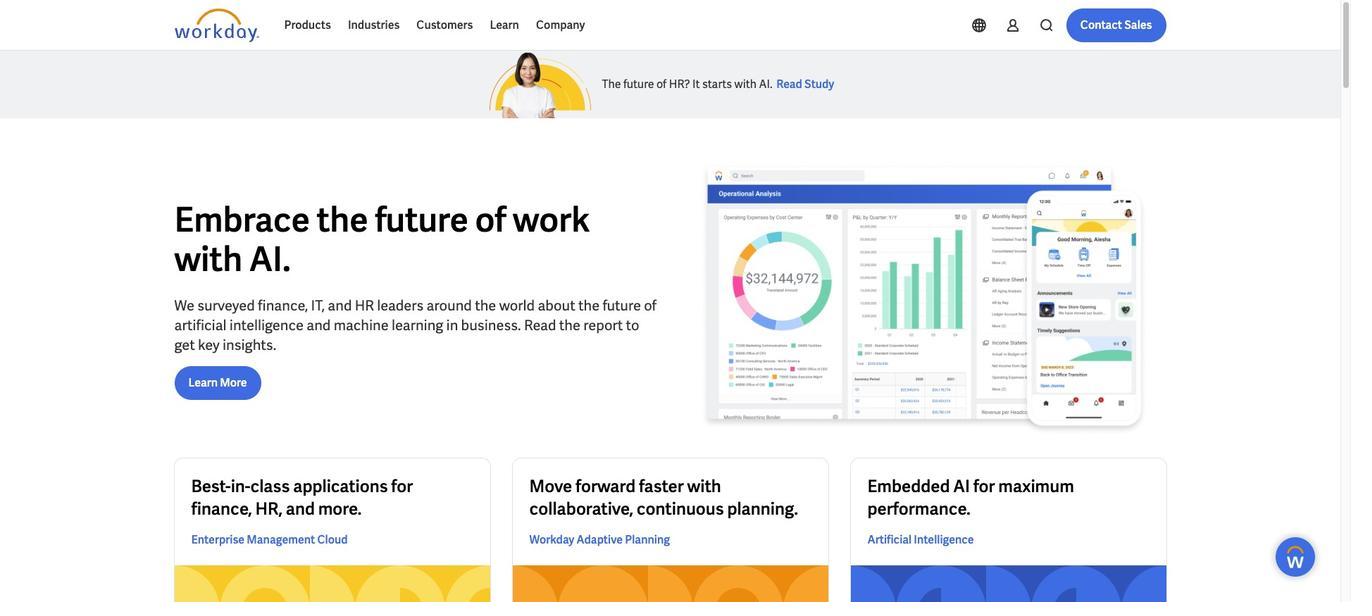 Task type: vqa. For each thing, say whether or not it's contained in the screenshot.
the bottom Templeton
no



Task type: locate. For each thing, give the bounding box(es) containing it.
2 vertical spatial and
[[286, 498, 315, 520]]

2 vertical spatial with
[[688, 476, 722, 498]]

and down it,
[[307, 316, 331, 334]]

1 vertical spatial and
[[307, 316, 331, 334]]

2 vertical spatial of
[[644, 296, 657, 315]]

read left study
[[777, 77, 803, 92]]

ai.
[[759, 77, 773, 92], [249, 237, 291, 281]]

company
[[536, 18, 585, 32]]

learn button
[[482, 8, 528, 42]]

of
[[657, 77, 667, 92], [475, 198, 506, 241], [644, 296, 657, 315]]

1 vertical spatial of
[[475, 198, 506, 241]]

learn inside dropdown button
[[490, 18, 519, 32]]

0 horizontal spatial learn
[[189, 375, 218, 390]]

get
[[174, 336, 195, 354]]

1 for from the left
[[391, 476, 413, 498]]

0 vertical spatial finance,
[[258, 296, 308, 315]]

1 horizontal spatial finance,
[[258, 296, 308, 315]]

1 horizontal spatial read
[[777, 77, 803, 92]]

learning
[[392, 316, 444, 334]]

performance.
[[868, 498, 971, 520]]

ai. up "surveyed" in the left of the page
[[249, 237, 291, 281]]

business.
[[461, 316, 521, 334]]

ai
[[954, 476, 970, 498]]

0 vertical spatial future
[[624, 77, 654, 92]]

company button
[[528, 8, 594, 42]]

embedded ai for maximum performance.
[[868, 476, 1075, 520]]

artificial
[[174, 316, 227, 334]]

learn
[[490, 18, 519, 32], [189, 375, 218, 390]]

adaptive
[[577, 533, 623, 548]]

and right it,
[[328, 296, 352, 315]]

0 vertical spatial ai.
[[759, 77, 773, 92]]

the
[[602, 77, 621, 92]]

0 vertical spatial with
[[735, 77, 757, 92]]

more.
[[318, 498, 362, 520]]

for right the ai at bottom
[[974, 476, 996, 498]]

products
[[284, 18, 331, 32]]

faster
[[639, 476, 684, 498]]

world
[[499, 296, 535, 315]]

surveyed
[[198, 296, 255, 315]]

0 vertical spatial learn
[[490, 18, 519, 32]]

finance, up intelligence
[[258, 296, 308, 315]]

read down about
[[524, 316, 556, 334]]

contact sales
[[1081, 18, 1153, 32]]

learn for learn more
[[189, 375, 218, 390]]

planning
[[625, 533, 670, 548]]

products button
[[276, 8, 340, 42]]

finance, down best-
[[191, 498, 252, 520]]

1 horizontal spatial learn
[[490, 18, 519, 32]]

2 vertical spatial future
[[603, 296, 641, 315]]

2 horizontal spatial with
[[735, 77, 757, 92]]

the
[[317, 198, 368, 241], [475, 296, 496, 315], [579, 296, 600, 315], [559, 316, 581, 334]]

the inside 'embrace the future of work with ai.'
[[317, 198, 368, 241]]

management
[[247, 533, 315, 548]]

woman with yellow sun behind her. image
[[490, 51, 591, 118]]

the future of hr? it starts with ai. read study
[[602, 77, 835, 92]]

learn left more
[[189, 375, 218, 390]]

finance,
[[258, 296, 308, 315], [191, 498, 252, 520]]

intelligence
[[230, 316, 304, 334]]

with up continuous
[[688, 476, 722, 498]]

for inside embedded ai for maximum performance.
[[974, 476, 996, 498]]

learn more
[[189, 375, 247, 390]]

leaders
[[377, 296, 424, 315]]

1 vertical spatial ai.
[[249, 237, 291, 281]]

sales
[[1125, 18, 1153, 32]]

and right hr,
[[286, 498, 315, 520]]

0 vertical spatial of
[[657, 77, 667, 92]]

with up "surveyed" in the left of the page
[[174, 237, 243, 281]]

1 horizontal spatial with
[[688, 476, 722, 498]]

artificial intelligence
[[868, 533, 974, 548]]

with
[[735, 77, 757, 92], [174, 237, 243, 281], [688, 476, 722, 498]]

for
[[391, 476, 413, 498], [974, 476, 996, 498]]

0 vertical spatial and
[[328, 296, 352, 315]]

machine
[[334, 316, 389, 334]]

0 horizontal spatial for
[[391, 476, 413, 498]]

learn left company
[[490, 18, 519, 32]]

1 vertical spatial finance,
[[191, 498, 252, 520]]

0 vertical spatial read
[[777, 77, 803, 92]]

future
[[624, 77, 654, 92], [375, 198, 469, 241], [603, 296, 641, 315]]

embrace the future of work with ai.
[[174, 198, 590, 281]]

2 for from the left
[[974, 476, 996, 498]]

finance, inside best-in-class applications for finance, hr, and more.
[[191, 498, 252, 520]]

and
[[328, 296, 352, 315], [307, 316, 331, 334], [286, 498, 315, 520]]

enterprise management cloud
[[191, 533, 348, 548]]

0 horizontal spatial read
[[524, 316, 556, 334]]

1 vertical spatial with
[[174, 237, 243, 281]]

1 vertical spatial read
[[524, 316, 556, 334]]

desktop view of financial management operational analysis dashboard showing operating expenses by cost center and mobile view of human capital management home screen showing suggested tasks and announcements. image
[[682, 164, 1167, 436]]

read
[[777, 77, 803, 92], [524, 316, 556, 334]]

about
[[538, 296, 576, 315]]

1 vertical spatial future
[[375, 198, 469, 241]]

for right applications
[[391, 476, 413, 498]]

work
[[513, 198, 590, 241]]

read study link
[[773, 75, 839, 93]]

ai. right the starts
[[759, 77, 773, 92]]

1 horizontal spatial for
[[974, 476, 996, 498]]

with right the starts
[[735, 77, 757, 92]]

hr?
[[669, 77, 690, 92]]

industries button
[[340, 8, 408, 42]]

0 horizontal spatial with
[[174, 237, 243, 281]]

0 horizontal spatial ai.
[[249, 237, 291, 281]]

ai. inside 'embrace the future of work with ai.'
[[249, 237, 291, 281]]

1 horizontal spatial ai.
[[759, 77, 773, 92]]

1 vertical spatial learn
[[189, 375, 218, 390]]

0 horizontal spatial finance,
[[191, 498, 252, 520]]



Task type: describe. For each thing, give the bounding box(es) containing it.
enterprise
[[191, 533, 245, 548]]

workday adaptive planning link
[[530, 532, 670, 549]]

artificial
[[868, 533, 912, 548]]

more
[[220, 375, 247, 390]]

of inside 'embrace the future of work with ai.'
[[475, 198, 506, 241]]

embedded
[[868, 476, 950, 498]]

workday adaptive planning
[[530, 533, 670, 548]]

workday
[[530, 533, 575, 548]]

read inside the we surveyed finance, it, and hr leaders around the world about the future of artificial intelligence and machine learning in business. read the report to get key insights.
[[524, 316, 556, 334]]

applications
[[293, 476, 388, 498]]

continuous
[[637, 498, 724, 520]]

for inside best-in-class applications for finance, hr, and more.
[[391, 476, 413, 498]]

in-
[[231, 476, 250, 498]]

and inside best-in-class applications for finance, hr, and more.
[[286, 498, 315, 520]]

insights.
[[223, 336, 276, 354]]

key
[[198, 336, 220, 354]]

forward
[[576, 476, 636, 498]]

around
[[427, 296, 472, 315]]

planning.
[[728, 498, 799, 520]]

hr
[[355, 296, 374, 315]]

we surveyed finance, it, and hr leaders around the world about the future of artificial intelligence and machine learning in business. read the report to get key insights.
[[174, 296, 657, 354]]

enterprise management cloud link
[[191, 532, 348, 549]]

of inside the we surveyed finance, it, and hr leaders around the world about the future of artificial intelligence and machine learning in business. read the report to get key insights.
[[644, 296, 657, 315]]

intelligence
[[914, 533, 974, 548]]

cloud
[[317, 533, 348, 548]]

move forward faster with collaborative, continuous planning.
[[530, 476, 799, 520]]

report
[[584, 316, 623, 334]]

it
[[693, 77, 700, 92]]

with inside 'embrace the future of work with ai.'
[[174, 237, 243, 281]]

future inside 'embrace the future of work with ai.'
[[375, 198, 469, 241]]

contact sales link
[[1067, 8, 1167, 42]]

industries
[[348, 18, 400, 32]]

it,
[[311, 296, 325, 315]]

finance, inside the we surveyed finance, it, and hr leaders around the world about the future of artificial intelligence and machine learning in business. read the report to get key insights.
[[258, 296, 308, 315]]

with inside "move forward faster with collaborative, continuous planning."
[[688, 476, 722, 498]]

move
[[530, 476, 572, 498]]

future inside the we surveyed finance, it, and hr leaders around the world about the future of artificial intelligence and machine learning in business. read the report to get key insights.
[[603, 296, 641, 315]]

in
[[447, 316, 458, 334]]

learn for learn
[[490, 18, 519, 32]]

artificial intelligence link
[[868, 532, 974, 549]]

maximum
[[999, 476, 1075, 498]]

go to the homepage image
[[174, 8, 259, 42]]

customers
[[417, 18, 473, 32]]

study
[[805, 77, 835, 92]]

to
[[626, 316, 640, 334]]

contact
[[1081, 18, 1123, 32]]

starts
[[703, 77, 732, 92]]

embrace
[[174, 198, 310, 241]]

class
[[250, 476, 290, 498]]

best-in-class applications for finance, hr, and more.
[[191, 476, 413, 520]]

collaborative,
[[530, 498, 634, 520]]

hr,
[[256, 498, 283, 520]]

learn more link
[[174, 366, 261, 400]]

we
[[174, 296, 195, 315]]

customers button
[[408, 8, 482, 42]]

best-
[[191, 476, 231, 498]]



